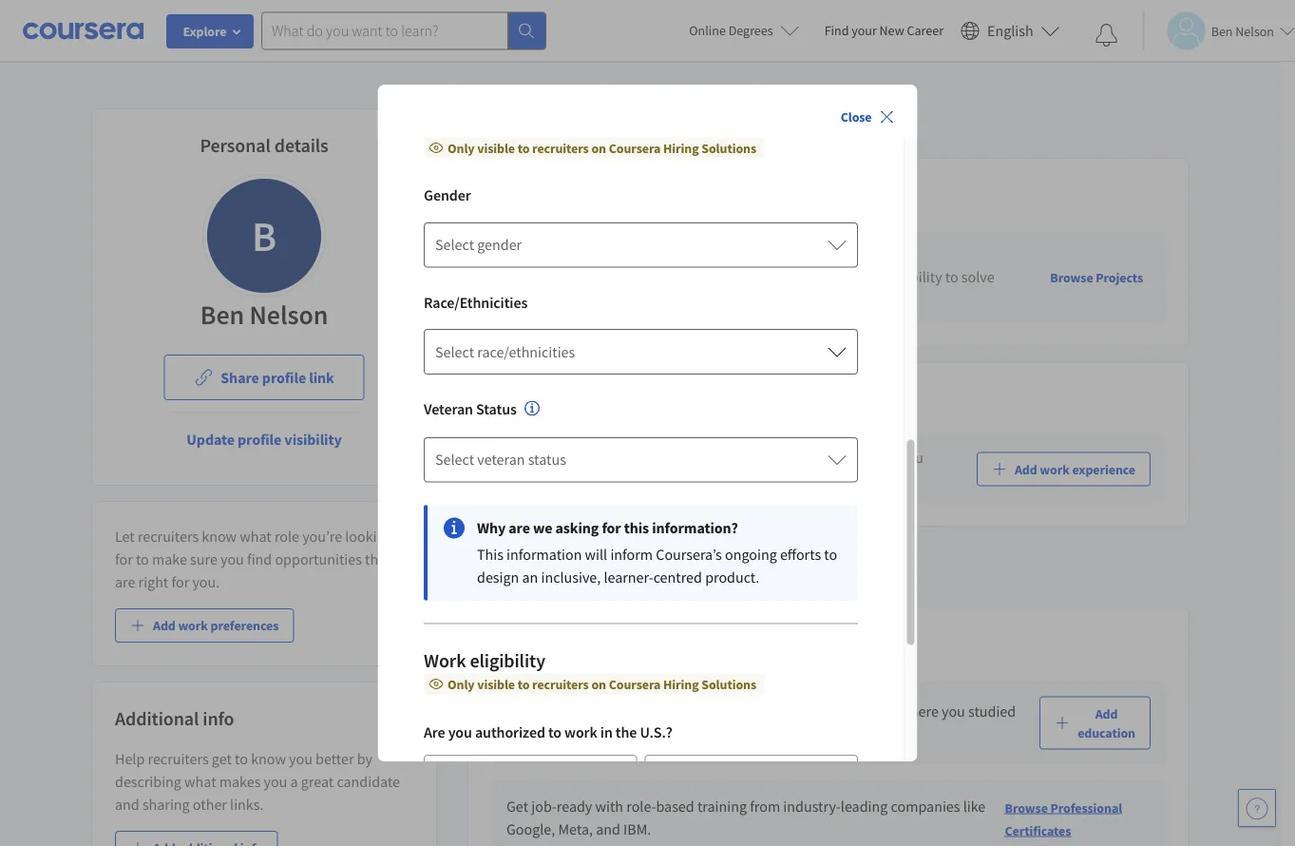 Task type: describe. For each thing, give the bounding box(es) containing it.
show notifications image
[[1096, 24, 1119, 47]]

with inside get job-ready with role-based training from industry-leading companies like google, meta, and ibm.
[[596, 797, 624, 816]]

add work preferences
[[153, 617, 279, 634]]

google,
[[507, 820, 556, 839]]

sharing
[[143, 795, 190, 814]]

select gender
[[435, 235, 522, 254]]

select gender button
[[424, 222, 858, 268]]

solve
[[962, 268, 995, 287]]

work for work eligibility
[[424, 649, 466, 672]]

employers
[[792, 702, 859, 721]]

2 coursera from the top
[[609, 676, 661, 693]]

to inside let recruiters know what role you're looking for to make sure you find opportunities that are right for you.
[[136, 550, 149, 569]]

add work preferences button
[[115, 608, 294, 643]]

ongoing
[[725, 545, 777, 564]]

select for select veteran status
[[435, 450, 474, 469]]

asking
[[555, 519, 599, 538]]

u.s.?
[[640, 723, 672, 742]]

0 horizontal spatial for
[[115, 550, 133, 569]]

that
[[365, 550, 391, 569]]

out,
[[872, 448, 898, 468]]

experience inside 'button'
[[1073, 461, 1136, 478]]

better
[[316, 749, 354, 768]]

will
[[585, 545, 607, 564]]

role
[[275, 527, 299, 546]]

experience
[[468, 109, 592, 142]]

your left "technical"
[[721, 268, 750, 287]]

based
[[656, 797, 695, 816]]

coursera image
[[23, 15, 144, 46]]

update profile visibility button
[[171, 416, 357, 462]]

are inside why are we asking for this information? this information will inform coursera's ongoing efforts to design an inclusive, learner-centred product.
[[508, 519, 530, 538]]

add your educational background here to let employers know where you studied or are currently studying.
[[507, 702, 1017, 744]]

coursera's
[[656, 545, 722, 564]]

studied
[[969, 702, 1017, 721]]

b
[[252, 209, 277, 262]]

2 hiring from the top
[[663, 676, 699, 693]]

2 only visible to recruiters on coursera hiring solutions from the top
[[447, 676, 756, 693]]

real-
[[507, 291, 536, 310]]

job- inside showcase your skills to recruiters with job-relevant projects add projects here to demonstrate your technical expertise and ability to solve real-world problems.
[[764, 245, 790, 264]]

starting
[[820, 448, 869, 468]]

work eligibility dialog
[[378, 85, 918, 829]]

eligibility
[[470, 649, 545, 672]]

ready
[[557, 797, 593, 816]]

add your past work experience here. if you're just starting out, you can add internships or volunteer experience instead.
[[507, 448, 924, 490]]

1 horizontal spatial for
[[172, 572, 189, 591]]

profile for share
[[262, 368, 306, 387]]

add education
[[1078, 705, 1136, 741]]

browse projects
[[1051, 269, 1144, 286]]

like
[[964, 797, 986, 816]]

and inside "help recruiters get to know you better by describing what makes you a great candidate and sharing other links."
[[115, 795, 139, 814]]

companies
[[891, 797, 961, 816]]

relevant
[[790, 245, 845, 264]]

you inside add your educational background here to let employers know where you studied or are currently studying.
[[942, 702, 966, 721]]

find
[[247, 550, 272, 569]]

share
[[221, 368, 259, 387]]

race/ethnicities
[[477, 342, 575, 361]]

studying.
[[607, 725, 666, 744]]

centred
[[653, 568, 702, 587]]

history
[[538, 387, 594, 411]]

what inside "help recruiters get to know you better by describing what makes you a great candidate and sharing other links."
[[185, 772, 216, 791]]

english
[[988, 21, 1034, 40]]

certificates
[[1005, 822, 1072, 839]]

1 vertical spatial projects
[[535, 268, 586, 287]]

2 visible from the top
[[477, 676, 515, 693]]

add inside add education
[[1096, 705, 1119, 722]]

browse professional certificates
[[1005, 799, 1123, 839]]

just
[[794, 448, 817, 468]]

select for select gender
[[435, 235, 474, 254]]

ibm.
[[624, 820, 652, 839]]

recruiters inside showcase your skills to recruiters with job-relevant projects add projects here to demonstrate your technical expertise and ability to solve real-world problems.
[[663, 245, 728, 264]]

are inside add your educational background here to let employers know where you studied or are currently studying.
[[523, 725, 544, 744]]

select veteran status button
[[424, 437, 858, 483]]

english button
[[954, 0, 1068, 62]]

2 solutions from the top
[[701, 676, 756, 693]]

job- inside get job-ready with role-based training from industry-leading companies like google, meta, and ibm.
[[532, 797, 557, 816]]

where
[[900, 702, 939, 721]]

with inside showcase your skills to recruiters with job-relevant projects add projects here to demonstrate your technical expertise and ability to solve real-world problems.
[[731, 245, 761, 264]]

veteran
[[477, 450, 525, 469]]

information about veteran status options image
[[524, 401, 539, 416]]

1 horizontal spatial projects
[[848, 245, 902, 264]]

work history
[[492, 387, 594, 411]]

to inside "help recruiters get to know you better by describing what makes you a great candidate and sharing other links."
[[235, 749, 248, 768]]

problems.
[[575, 291, 640, 310]]

browse for browse professional certificates
[[1005, 799, 1049, 816]]

close button
[[834, 100, 903, 134]]

know inside add your educational background here to let employers know where you studied or are currently studying.
[[862, 702, 897, 721]]

in
[[600, 723, 613, 742]]

race/ethnicities
[[424, 293, 527, 312]]

great
[[301, 772, 334, 791]]

and inside get job-ready with role-based training from industry-leading companies like google, meta, and ibm.
[[596, 820, 621, 839]]

select race/ethnicities button
[[424, 329, 858, 375]]

opportunities
[[275, 550, 362, 569]]

are you authorized to work in the u.s.? group
[[424, 720, 858, 818]]

browse professional certificates link
[[1005, 799, 1123, 839]]

why
[[477, 519, 506, 538]]

your for past
[[535, 448, 564, 468]]

1 solutions from the top
[[701, 139, 756, 156]]

get
[[212, 749, 232, 768]]

past
[[567, 448, 594, 468]]

add inside showcase your skills to recruiters with job-relevant projects add projects here to demonstrate your technical expertise and ability to solve real-world problems.
[[507, 268, 532, 287]]

make
[[152, 550, 187, 569]]

details
[[274, 134, 329, 157]]

volunteer
[[651, 471, 712, 490]]

work inside add your past work experience here. if you're just starting out, you can add internships or volunteer experience instead.
[[597, 448, 629, 468]]

this
[[624, 519, 649, 538]]

to inside add your educational background here to let employers know where you studied or are currently studying.
[[756, 702, 769, 721]]

know inside let recruiters know what role you're looking for to make sure you find opportunities that are right for you.
[[202, 527, 237, 546]]

authorized
[[475, 723, 545, 742]]

close
[[841, 108, 872, 126]]

for inside why are we asking for this information? this information will inform coursera's ongoing efforts to design an inclusive, learner-centred product.
[[602, 519, 621, 538]]

makes
[[219, 772, 261, 791]]

add for past
[[507, 448, 532, 468]]

background
[[645, 702, 722, 721]]

b button
[[203, 174, 326, 298]]

add for educational
[[507, 702, 532, 721]]

credentials
[[492, 632, 584, 656]]

help recruiters get to know you better by describing what makes you a great candidate and sharing other links.
[[115, 749, 400, 814]]

are you authorized to work in the u.s.?
[[424, 723, 672, 742]]

industry-
[[784, 797, 841, 816]]

what inside let recruiters know what role you're looking for to make sure you find opportunities that are right for you.
[[240, 527, 272, 546]]

education
[[468, 558, 582, 592]]

1 on from the top
[[591, 139, 606, 156]]

inclusive,
[[541, 568, 601, 587]]

add education button
[[1040, 696, 1151, 750]]

an
[[522, 568, 538, 587]]

personal
[[200, 134, 271, 157]]

educational
[[567, 702, 642, 721]]

inform
[[610, 545, 653, 564]]



Task type: vqa. For each thing, say whether or not it's contained in the screenshot.
button
no



Task type: locate. For each thing, give the bounding box(es) containing it.
you up the a
[[289, 749, 313, 768]]

select inside popup button
[[435, 450, 474, 469]]

browse
[[1051, 269, 1094, 286], [1005, 799, 1049, 816]]

1 horizontal spatial know
[[251, 749, 286, 768]]

0 horizontal spatial browse
[[1005, 799, 1049, 816]]

add inside add your past work experience here. if you're just starting out, you can add internships or volunteer experience instead.
[[507, 448, 532, 468]]

0 horizontal spatial or
[[507, 725, 520, 744]]

0 vertical spatial work
[[492, 387, 534, 411]]

with up "technical"
[[731, 245, 761, 264]]

0 vertical spatial know
[[202, 527, 237, 546]]

help
[[115, 749, 145, 768]]

or left currently
[[507, 725, 520, 744]]

a
[[290, 772, 298, 791]]

0 horizontal spatial job-
[[532, 797, 557, 816]]

1 horizontal spatial here
[[725, 702, 753, 721]]

0 horizontal spatial know
[[202, 527, 237, 546]]

0 horizontal spatial work
[[424, 649, 466, 672]]

select
[[435, 235, 474, 254], [435, 342, 474, 361], [435, 450, 474, 469]]

2 vertical spatial know
[[251, 749, 286, 768]]

for down let
[[115, 550, 133, 569]]

1 vertical spatial what
[[185, 772, 216, 791]]

0 vertical spatial visible
[[477, 139, 515, 156]]

know left 'where'
[[862, 702, 897, 721]]

browse projects button
[[1043, 260, 1151, 294]]

work eligibility
[[424, 649, 545, 672]]

and
[[876, 268, 900, 287], [115, 795, 139, 814], [596, 820, 621, 839]]

2 horizontal spatial and
[[876, 268, 900, 287]]

1 vertical spatial for
[[115, 550, 133, 569]]

you right are in the bottom left of the page
[[448, 723, 472, 742]]

1 vertical spatial here
[[725, 702, 753, 721]]

2 only from the top
[[447, 676, 474, 693]]

0 vertical spatial projects
[[848, 245, 902, 264]]

select inside "popup button"
[[435, 235, 474, 254]]

projects
[[848, 245, 902, 264], [535, 268, 586, 287]]

1 vertical spatial are
[[115, 572, 135, 591]]

select for select race/ethnicities
[[435, 342, 474, 361]]

0 vertical spatial coursera
[[609, 139, 661, 156]]

ben
[[200, 298, 244, 331]]

0 vertical spatial profile
[[262, 368, 306, 387]]

2 on from the top
[[591, 676, 606, 693]]

2 vertical spatial and
[[596, 820, 621, 839]]

your inside add your past work experience here. if you're just starting out, you can add internships or volunteer experience instead.
[[535, 448, 564, 468]]

showcase your skills to recruiters with job-relevant projects add projects here to demonstrate your technical expertise and ability to solve real-world problems.
[[507, 245, 995, 310]]

2 vertical spatial for
[[172, 572, 189, 591]]

2 vertical spatial select
[[435, 450, 474, 469]]

add inside button
[[153, 617, 176, 634]]

you left the a
[[264, 772, 287, 791]]

1 horizontal spatial you're
[[751, 448, 791, 468]]

browse inside browse professional certificates
[[1005, 799, 1049, 816]]

you.
[[192, 572, 220, 591]]

0 horizontal spatial with
[[596, 797, 624, 816]]

or inside add your past work experience here. if you're just starting out, you can add internships or volunteer experience instead.
[[635, 471, 648, 490]]

demonstrate
[[637, 268, 718, 287]]

1 vertical spatial job-
[[532, 797, 557, 816]]

we
[[533, 519, 552, 538]]

0 horizontal spatial what
[[185, 772, 216, 791]]

let recruiters know what role you're looking for to make sure you find opportunities that are right for you.
[[115, 527, 393, 591]]

training
[[698, 797, 747, 816]]

0 vertical spatial with
[[731, 245, 761, 264]]

only up gender
[[447, 139, 474, 156]]

here left the let
[[725, 702, 753, 721]]

2 horizontal spatial know
[[862, 702, 897, 721]]

by
[[357, 749, 373, 768]]

share profile link button
[[164, 355, 365, 400]]

share profile link
[[221, 368, 334, 387]]

your up are you authorized to work in the u.s.?
[[535, 702, 564, 721]]

profile left link in the top of the page
[[262, 368, 306, 387]]

1 only from the top
[[447, 139, 474, 156]]

browse up certificates
[[1005, 799, 1049, 816]]

are inside let recruiters know what role you're looking for to make sure you find opportunities that are right for you.
[[115, 572, 135, 591]]

for down make
[[172, 572, 189, 591]]

0 vertical spatial job-
[[764, 245, 790, 264]]

why are we asking for this information? element
[[424, 506, 858, 601]]

design
[[477, 568, 519, 587]]

add inside 'button'
[[1015, 461, 1038, 478]]

profile right update
[[238, 430, 282, 449]]

visibility
[[285, 430, 342, 449]]

find your new career link
[[815, 19, 954, 43]]

technical
[[753, 268, 811, 287]]

your inside add your educational background here to let employers know where you studied or are currently studying.
[[535, 702, 564, 721]]

1 vertical spatial or
[[507, 725, 520, 744]]

information?
[[652, 519, 738, 538]]

why are we asking for this information? this information will inform coursera's ongoing efforts to design an inclusive, learner-centred product.
[[477, 519, 837, 587]]

1 horizontal spatial browse
[[1051, 269, 1094, 286]]

ability
[[903, 268, 943, 287]]

add inside add your educational background here to let employers know where you studied or are currently studying.
[[507, 702, 532, 721]]

your for new
[[852, 22, 877, 39]]

you left find
[[221, 550, 244, 569]]

1 vertical spatial and
[[115, 795, 139, 814]]

1 select from the top
[[435, 235, 474, 254]]

and inside showcase your skills to recruiters with job-relevant projects add projects here to demonstrate your technical expertise and ability to solve real-world problems.
[[876, 268, 900, 287]]

1 horizontal spatial or
[[635, 471, 648, 490]]

job- up the google,
[[532, 797, 557, 816]]

select inside popup button
[[435, 342, 474, 361]]

gender
[[424, 186, 471, 205]]

to inside the "are you authorized to work in the u.s.?" group
[[548, 723, 561, 742]]

preferences
[[211, 617, 279, 634]]

here
[[589, 268, 618, 287], [725, 702, 753, 721]]

0 horizontal spatial here
[[589, 268, 618, 287]]

projects
[[1097, 269, 1144, 286]]

status
[[528, 450, 566, 469]]

only down work eligibility
[[447, 676, 474, 693]]

0 vertical spatial you're
[[751, 448, 791, 468]]

1 vertical spatial with
[[596, 797, 624, 816]]

1 horizontal spatial what
[[240, 527, 272, 546]]

are
[[424, 723, 445, 742]]

hiring
[[663, 139, 699, 156], [663, 676, 699, 693]]

product.
[[705, 568, 759, 587]]

browse inside browse projects button
[[1051, 269, 1094, 286]]

this
[[477, 545, 503, 564]]

1 vertical spatial only visible to recruiters on coursera hiring solutions
[[447, 676, 756, 693]]

solutions
[[701, 139, 756, 156], [701, 676, 756, 693]]

you inside add your past work experience here. if you're just starting out, you can add internships or volunteer experience instead.
[[901, 448, 924, 468]]

0 vertical spatial browse
[[1051, 269, 1094, 286]]

2 horizontal spatial experience
[[1073, 461, 1136, 478]]

1 vertical spatial profile
[[238, 430, 282, 449]]

the
[[615, 723, 637, 742]]

projects up world
[[535, 268, 586, 287]]

work left eligibility on the bottom left
[[424, 649, 466, 672]]

information: why are we asking for this information? element
[[477, 517, 843, 540]]

you right out,
[[901, 448, 924, 468]]

if
[[740, 448, 748, 468]]

select down race/ethnicities
[[435, 342, 474, 361]]

select left veteran
[[435, 450, 474, 469]]

and left ibm.
[[596, 820, 621, 839]]

1 vertical spatial solutions
[[701, 676, 756, 693]]

profile inside button
[[262, 368, 306, 387]]

1 horizontal spatial work
[[492, 387, 534, 411]]

2 horizontal spatial for
[[602, 519, 621, 538]]

veteran
[[424, 400, 473, 419]]

efforts
[[780, 545, 821, 564]]

0 vertical spatial select
[[435, 235, 474, 254]]

instead.
[[788, 471, 838, 490]]

1 hiring from the top
[[663, 139, 699, 156]]

you're right if in the bottom of the page
[[751, 448, 791, 468]]

3 select from the top
[[435, 450, 474, 469]]

career
[[907, 22, 944, 39]]

showcase
[[507, 245, 573, 264]]

on
[[591, 139, 606, 156], [591, 676, 606, 693]]

are left the we
[[508, 519, 530, 538]]

from
[[750, 797, 781, 816]]

0 vertical spatial only visible to recruiters on coursera hiring solutions
[[447, 139, 756, 156]]

1 vertical spatial you're
[[303, 527, 342, 546]]

work for work history
[[492, 387, 534, 411]]

your for educational
[[535, 702, 564, 721]]

0 vertical spatial or
[[635, 471, 648, 490]]

projects up 'expertise' at the right of the page
[[848, 245, 902, 264]]

to
[[517, 139, 529, 156], [646, 245, 660, 264], [621, 268, 634, 287], [946, 268, 959, 287], [824, 545, 837, 564], [136, 550, 149, 569], [517, 676, 529, 693], [756, 702, 769, 721], [548, 723, 561, 742], [235, 749, 248, 768]]

profile for update
[[238, 430, 282, 449]]

profile inside button
[[238, 430, 282, 449]]

what
[[240, 527, 272, 546], [185, 772, 216, 791]]

know inside "help recruiters get to know you better by describing what makes you a great candidate and sharing other links."
[[251, 749, 286, 768]]

1 visible from the top
[[477, 139, 515, 156]]

skills
[[609, 245, 643, 264]]

work inside 'work eligibility' dialog
[[424, 649, 466, 672]]

1 vertical spatial browse
[[1005, 799, 1049, 816]]

0 horizontal spatial you're
[[303, 527, 342, 546]]

visible
[[477, 139, 515, 156], [477, 676, 515, 693]]

1 vertical spatial on
[[591, 676, 606, 693]]

1 vertical spatial only
[[447, 676, 474, 693]]

0 vertical spatial on
[[591, 139, 606, 156]]

your for skills
[[576, 245, 606, 264]]

1 vertical spatial select
[[435, 342, 474, 361]]

candidate
[[337, 772, 400, 791]]

or left volunteer
[[635, 471, 648, 490]]

meta,
[[559, 820, 593, 839]]

you're inside let recruiters know what role you're looking for to make sure you find opportunities that are right for you.
[[303, 527, 342, 546]]

1 horizontal spatial with
[[731, 245, 761, 264]]

describing
[[115, 772, 182, 791]]

1 vertical spatial hiring
[[663, 676, 699, 693]]

browse for browse projects
[[1051, 269, 1094, 286]]

work inside the "are you authorized to work in the u.s.?" group
[[564, 723, 597, 742]]

1 horizontal spatial and
[[596, 820, 621, 839]]

to inside why are we asking for this information? this information will inform coursera's ongoing efforts to design an inclusive, learner-centred product.
[[824, 545, 837, 564]]

1 coursera from the top
[[609, 139, 661, 156]]

only visible to recruiters on coursera hiring solutions
[[447, 139, 756, 156], [447, 676, 756, 693]]

you're
[[751, 448, 791, 468], [303, 527, 342, 546]]

2 select from the top
[[435, 342, 474, 361]]

personal details
[[200, 134, 329, 157]]

you inside group
[[448, 723, 472, 742]]

you're up opportunities
[[303, 527, 342, 546]]

0 vertical spatial and
[[876, 268, 900, 287]]

0 horizontal spatial projects
[[535, 268, 586, 287]]

work inside 'add work preferences' button
[[178, 617, 208, 634]]

here inside add your educational background here to let employers know where you studied or are currently studying.
[[725, 702, 753, 721]]

your right find
[[852, 22, 877, 39]]

0 vertical spatial solutions
[[701, 139, 756, 156]]

recruiters inside "help recruiters get to know you better by describing what makes you a great candidate and sharing other links."
[[148, 749, 209, 768]]

0 vertical spatial are
[[508, 519, 530, 538]]

additional info
[[115, 707, 234, 731]]

you're inside add your past work experience here. if you're just starting out, you can add internships or volunteer experience instead.
[[751, 448, 791, 468]]

gender
[[477, 235, 522, 254]]

work inside add work experience 'button'
[[1040, 461, 1070, 478]]

1 vertical spatial know
[[862, 702, 897, 721]]

1 vertical spatial work
[[424, 649, 466, 672]]

and down the describing
[[115, 795, 139, 814]]

for left this
[[602, 519, 621, 538]]

1 only visible to recruiters on coursera hiring solutions from the top
[[447, 139, 756, 156]]

add work experience
[[1015, 461, 1136, 478]]

let
[[115, 527, 135, 546]]

internships
[[560, 471, 632, 490]]

only
[[447, 139, 474, 156], [447, 676, 474, 693]]

0 vertical spatial for
[[602, 519, 621, 538]]

know up "sure"
[[202, 527, 237, 546]]

1 horizontal spatial experience
[[715, 471, 785, 490]]

select race/ethnicities
[[435, 342, 575, 361]]

0 vertical spatial hiring
[[663, 139, 699, 156]]

browse left projects
[[1051, 269, 1094, 286]]

work down select race/ethnicities
[[492, 387, 534, 411]]

here inside showcase your skills to recruiters with job-relevant projects add projects here to demonstrate your technical expertise and ability to solve real-world problems.
[[589, 268, 618, 287]]

add work experience button
[[977, 452, 1151, 487]]

you right 'where'
[[942, 702, 966, 721]]

0 vertical spatial here
[[589, 268, 618, 287]]

0 horizontal spatial experience
[[632, 448, 701, 468]]

job- up "technical"
[[764, 245, 790, 264]]

know up makes
[[251, 749, 286, 768]]

0 vertical spatial what
[[240, 527, 272, 546]]

find your new career
[[825, 22, 944, 39]]

experience
[[632, 448, 701, 468], [1073, 461, 1136, 478], [715, 471, 785, 490]]

are left right
[[115, 572, 135, 591]]

your left skills
[[576, 245, 606, 264]]

what up find
[[240, 527, 272, 546]]

select left gender
[[435, 235, 474, 254]]

or inside add your educational background here to let employers know where you studied or are currently studying.
[[507, 725, 520, 744]]

add for experience
[[1015, 461, 1038, 478]]

are
[[508, 519, 530, 538], [115, 572, 135, 591], [523, 725, 544, 744]]

and left ability
[[876, 268, 900, 287]]

what up other
[[185, 772, 216, 791]]

you inside let recruiters know what role you're looking for to make sure you find opportunities that are right for you.
[[221, 550, 244, 569]]

recruiters inside let recruiters know what role you're looking for to make sure you find opportunities that are right for you.
[[138, 527, 199, 546]]

for
[[602, 519, 621, 538], [115, 550, 133, 569], [172, 572, 189, 591]]

None search field
[[261, 12, 547, 50]]

2 vertical spatial are
[[523, 725, 544, 744]]

help center image
[[1246, 797, 1269, 820]]

learner-
[[604, 568, 653, 587]]

can
[[507, 471, 530, 490]]

here up problems.
[[589, 268, 618, 287]]

right
[[138, 572, 169, 591]]

are left currently
[[523, 725, 544, 744]]

1 horizontal spatial job-
[[764, 245, 790, 264]]

0 vertical spatial only
[[447, 139, 474, 156]]

your up add on the bottom left of the page
[[535, 448, 564, 468]]

with left the 'role-'
[[596, 797, 624, 816]]

1 vertical spatial visible
[[477, 676, 515, 693]]

0 horizontal spatial and
[[115, 795, 139, 814]]

add for preferences
[[153, 617, 176, 634]]

1 vertical spatial coursera
[[609, 676, 661, 693]]

here.
[[704, 448, 737, 468]]



